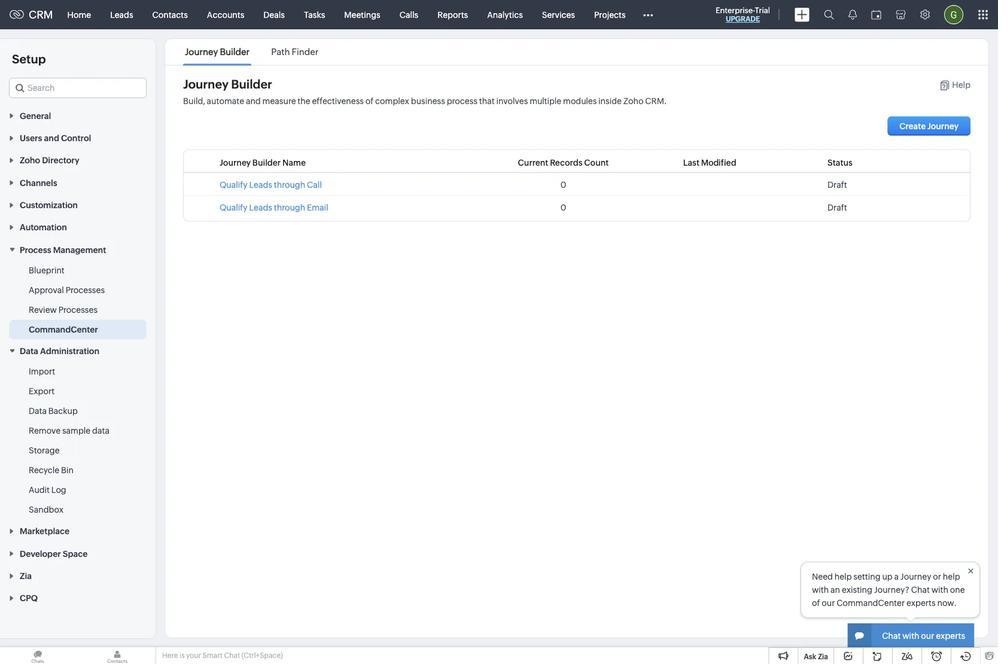 Task type: locate. For each thing, give the bounding box(es) containing it.
help right or
[[943, 572, 961, 582]]

zia right ask
[[818, 653, 829, 661]]

recycle
[[29, 466, 59, 475]]

1 horizontal spatial help
[[943, 572, 961, 582]]

data down export
[[29, 406, 47, 416]]

through left the email
[[274, 203, 305, 212]]

0 vertical spatial our
[[822, 599, 835, 608]]

0 vertical spatial chat
[[912, 585, 930, 595]]

qualify for qualify leads through call
[[220, 180, 248, 189]]

data backup link
[[29, 405, 78, 417]]

qualify down qualify leads through call link
[[220, 203, 248, 212]]

1 vertical spatial and
[[44, 133, 59, 143]]

leads right home link
[[110, 10, 133, 19]]

journey inside button
[[928, 121, 959, 131]]

0 vertical spatial 0
[[561, 180, 566, 189]]

blueprint
[[29, 265, 65, 275]]

1 horizontal spatial and
[[246, 96, 261, 106]]

reports link
[[428, 0, 478, 29]]

2 help from the left
[[943, 572, 961, 582]]

1 vertical spatial processes
[[58, 305, 98, 315]]

storage
[[29, 446, 60, 455]]

data for data backup
[[29, 406, 47, 416]]

chat down "journey?"
[[883, 632, 901, 641]]

0 horizontal spatial commandcenter
[[29, 325, 98, 334]]

2 horizontal spatial chat
[[912, 585, 930, 595]]

builder up automate
[[231, 78, 272, 91]]

2 qualify from the top
[[220, 203, 248, 212]]

users and control button
[[0, 127, 156, 149]]

1 vertical spatial journey builder
[[183, 78, 272, 91]]

now.
[[938, 599, 957, 608]]

1 horizontal spatial our
[[922, 632, 935, 641]]

1 horizontal spatial zoho
[[624, 96, 644, 106]]

our
[[822, 599, 835, 608], [922, 632, 935, 641]]

chat right "journey?"
[[912, 585, 930, 595]]

search element
[[817, 0, 842, 29]]

status
[[828, 158, 853, 167]]

with
[[812, 585, 829, 595], [932, 585, 949, 595], [903, 632, 920, 641]]

journey right create at the right top
[[928, 121, 959, 131]]

data inside dropdown button
[[20, 346, 38, 356]]

0 horizontal spatial of
[[366, 96, 374, 106]]

leads
[[110, 10, 133, 19], [249, 180, 272, 189], [249, 203, 272, 212]]

channels
[[20, 178, 57, 188]]

qualify leads through call
[[220, 180, 322, 189]]

an
[[831, 585, 841, 595]]

1 qualify from the top
[[220, 180, 248, 189]]

approval processes link
[[29, 284, 105, 296]]

remove
[[29, 426, 61, 436]]

1 vertical spatial draft
[[828, 203, 847, 212]]

commandcenter down review processes
[[29, 325, 98, 334]]

through down name
[[274, 180, 305, 189]]

list
[[174, 39, 330, 65]]

1 horizontal spatial with
[[903, 632, 920, 641]]

1 vertical spatial data
[[29, 406, 47, 416]]

journey right "a"
[[901, 572, 932, 582]]

of left complex
[[366, 96, 374, 106]]

draft
[[828, 180, 847, 189], [828, 203, 847, 212]]

and left measure
[[246, 96, 261, 106]]

processes down approval processes "link"
[[58, 305, 98, 315]]

profile image
[[945, 5, 964, 24]]

None field
[[9, 78, 147, 98]]

processes up review processes
[[66, 285, 105, 295]]

builder
[[220, 47, 250, 57], [231, 78, 272, 91], [253, 158, 281, 167]]

0 horizontal spatial zoho
[[20, 156, 40, 165]]

review processes
[[29, 305, 98, 315]]

1 vertical spatial experts
[[936, 632, 966, 641]]

and inside users and control dropdown button
[[44, 133, 59, 143]]

build,
[[183, 96, 205, 106]]

setup
[[12, 52, 46, 66]]

0 vertical spatial qualify
[[220, 180, 248, 189]]

0 horizontal spatial zia
[[20, 572, 32, 581]]

approval
[[29, 285, 64, 295]]

processes inside approval processes "link"
[[66, 285, 105, 295]]

0 vertical spatial commandcenter
[[29, 325, 98, 334]]

deals link
[[254, 0, 294, 29]]

0 vertical spatial leads
[[110, 10, 133, 19]]

1 vertical spatial zoho
[[20, 156, 40, 165]]

builder down accounts "link"
[[220, 47, 250, 57]]

qualify down the 'journey builder name'
[[220, 180, 248, 189]]

experts left the now.
[[907, 599, 936, 608]]

and right users
[[44, 133, 59, 143]]

2 vertical spatial chat
[[224, 652, 240, 660]]

leads down qualify leads through call
[[249, 203, 272, 212]]

zia up cpq
[[20, 572, 32, 581]]

trial
[[755, 6, 770, 15]]

journey up qualify leads through call
[[220, 158, 251, 167]]

1 through from the top
[[274, 180, 305, 189]]

commandcenter
[[29, 325, 98, 334], [837, 599, 905, 608]]

records
[[550, 158, 583, 167]]

customization button
[[0, 194, 156, 216]]

modules
[[563, 96, 597, 106]]

experts
[[907, 599, 936, 608], [936, 632, 966, 641]]

a
[[895, 572, 899, 582]]

chat with our experts
[[883, 632, 966, 641]]

chat
[[912, 585, 930, 595], [883, 632, 901, 641], [224, 652, 240, 660]]

zoho down users
[[20, 156, 40, 165]]

marketplace
[[20, 527, 69, 536]]

reports
[[438, 10, 468, 19]]

experts down the now.
[[936, 632, 966, 641]]

tasks link
[[294, 0, 335, 29]]

journey
[[185, 47, 218, 57], [183, 78, 229, 91], [928, 121, 959, 131], [220, 158, 251, 167], [901, 572, 932, 582]]

projects
[[594, 10, 626, 19]]

1 vertical spatial 0
[[561, 203, 566, 212]]

data administration region
[[0, 362, 156, 520]]

data up import on the left bottom
[[20, 346, 38, 356]]

1 vertical spatial of
[[812, 599, 820, 608]]

processes
[[66, 285, 105, 295], [58, 305, 98, 315]]

0 vertical spatial journey builder
[[185, 47, 250, 57]]

here
[[162, 652, 178, 660]]

upgrade
[[726, 15, 760, 23]]

2 vertical spatial builder
[[253, 158, 281, 167]]

zia inside 'dropdown button'
[[20, 572, 32, 581]]

data administration button
[[0, 340, 156, 362]]

create menu element
[[788, 0, 817, 29]]

1 horizontal spatial chat
[[883, 632, 901, 641]]

help up the an
[[835, 572, 852, 582]]

backup
[[48, 406, 78, 416]]

1 vertical spatial through
[[274, 203, 305, 212]]

create menu image
[[795, 7, 810, 22]]

chat right smart on the bottom left of the page
[[224, 652, 240, 660]]

0 horizontal spatial and
[[44, 133, 59, 143]]

1 horizontal spatial experts
[[936, 632, 966, 641]]

qualify
[[220, 180, 248, 189], [220, 203, 248, 212]]

Other Modules field
[[636, 5, 661, 24]]

current records count
[[518, 158, 609, 167]]

journey builder up automate
[[183, 78, 272, 91]]

0 vertical spatial zoho
[[624, 96, 644, 106]]

0 vertical spatial draft
[[828, 180, 847, 189]]

journey builder name
[[220, 158, 306, 167]]

data inside region
[[29, 406, 47, 416]]

1 vertical spatial zia
[[818, 653, 829, 661]]

0 vertical spatial experts
[[907, 599, 936, 608]]

0 horizontal spatial experts
[[907, 599, 936, 608]]

zia
[[20, 572, 32, 581], [818, 653, 829, 661]]

0 horizontal spatial help
[[835, 572, 852, 582]]

0 horizontal spatial our
[[822, 599, 835, 608]]

through for call
[[274, 180, 305, 189]]

with down or
[[932, 585, 949, 595]]

zoho left "crm."
[[624, 96, 644, 106]]

commandcenter link
[[29, 323, 98, 335]]

create journey
[[900, 121, 959, 131]]

meetings link
[[335, 0, 390, 29]]

accounts link
[[197, 0, 254, 29]]

1 vertical spatial leads
[[249, 180, 272, 189]]

journey builder down accounts "link"
[[185, 47, 250, 57]]

1 0 from the top
[[561, 180, 566, 189]]

with down "journey?"
[[903, 632, 920, 641]]

process management
[[20, 245, 106, 255]]

experts inside need help setting up a journey or help with an existing journey? chat with one of our commandcenter experts now.
[[907, 599, 936, 608]]

existing
[[842, 585, 873, 595]]

2 through from the top
[[274, 203, 305, 212]]

commandcenter down existing
[[837, 599, 905, 608]]

0 vertical spatial data
[[20, 346, 38, 356]]

0 vertical spatial processes
[[66, 285, 105, 295]]

create
[[900, 121, 926, 131]]

cpq
[[20, 594, 38, 603]]

commandcenter inside process management region
[[29, 325, 98, 334]]

(ctrl+space)
[[242, 652, 283, 660]]

builder up qualify leads through call
[[253, 158, 281, 167]]

1 horizontal spatial of
[[812, 599, 820, 608]]

1 vertical spatial commandcenter
[[837, 599, 905, 608]]

users and control
[[20, 133, 91, 143]]

approval processes
[[29, 285, 105, 295]]

journey down accounts
[[185, 47, 218, 57]]

home
[[67, 10, 91, 19]]

1 horizontal spatial commandcenter
[[837, 599, 905, 608]]

2 0 from the top
[[561, 203, 566, 212]]

cpq button
[[0, 587, 156, 609]]

tasks
[[304, 10, 325, 19]]

of down need
[[812, 599, 820, 608]]

1 vertical spatial qualify
[[220, 203, 248, 212]]

leads down the 'journey builder name'
[[249, 180, 272, 189]]

general button
[[0, 104, 156, 127]]

0
[[561, 180, 566, 189], [561, 203, 566, 212]]

bin
[[61, 466, 74, 475]]

modified
[[701, 158, 737, 167]]

2 vertical spatial leads
[[249, 203, 272, 212]]

your
[[186, 652, 201, 660]]

0 vertical spatial zia
[[20, 572, 32, 581]]

projects link
[[585, 0, 636, 29]]

0 vertical spatial through
[[274, 180, 305, 189]]

1 help from the left
[[835, 572, 852, 582]]

with down need
[[812, 585, 829, 595]]

channels button
[[0, 171, 156, 194]]

journey?
[[875, 585, 910, 595]]

or
[[933, 572, 942, 582]]

0 vertical spatial builder
[[220, 47, 250, 57]]

processes inside review processes link
[[58, 305, 98, 315]]



Task type: describe. For each thing, give the bounding box(es) containing it.
0 horizontal spatial with
[[812, 585, 829, 595]]

accounts
[[207, 10, 244, 19]]

count
[[584, 158, 609, 167]]

developer space
[[20, 549, 88, 559]]

calls link
[[390, 0, 428, 29]]

remove sample data link
[[29, 425, 110, 437]]

zoho inside dropdown button
[[20, 156, 40, 165]]

leads link
[[101, 0, 143, 29]]

leads for qualify leads through call
[[249, 180, 272, 189]]

chats image
[[0, 648, 75, 665]]

1 vertical spatial our
[[922, 632, 935, 641]]

0 vertical spatial of
[[366, 96, 374, 106]]

space
[[63, 549, 88, 559]]

of inside need help setting up a journey or help with an existing journey? chat with one of our commandcenter experts now.
[[812, 599, 820, 608]]

processes for review processes
[[58, 305, 98, 315]]

up
[[883, 572, 893, 582]]

services
[[542, 10, 575, 19]]

list containing journey builder
[[174, 39, 330, 65]]

last
[[684, 158, 700, 167]]

blueprint link
[[29, 264, 65, 276]]

sandbox link
[[29, 504, 64, 516]]

management
[[53, 245, 106, 255]]

that
[[479, 96, 495, 106]]

search image
[[824, 10, 835, 20]]

audit log
[[29, 485, 66, 495]]

profile element
[[937, 0, 971, 29]]

enterprise-trial upgrade
[[716, 6, 770, 23]]

calendar image
[[872, 10, 882, 19]]

marketplace button
[[0, 520, 156, 542]]

process management region
[[0, 261, 156, 340]]

services link
[[533, 0, 585, 29]]

help link
[[928, 80, 971, 91]]

qualify leads through call link
[[220, 180, 322, 189]]

journey up build,
[[183, 78, 229, 91]]

import link
[[29, 366, 55, 378]]

storage link
[[29, 445, 60, 457]]

qualify leads through email
[[220, 203, 328, 212]]

directory
[[42, 156, 79, 165]]

commandcenter inside need help setting up a journey or help with an existing journey? chat with one of our commandcenter experts now.
[[837, 599, 905, 608]]

Search text field
[[10, 78, 146, 98]]

journey builder inside list
[[185, 47, 250, 57]]

export
[[29, 387, 55, 396]]

home link
[[58, 0, 101, 29]]

help
[[953, 80, 971, 89]]

process
[[20, 245, 51, 255]]

build, automate and measure the effectiveness of complex business process that involves multiple modules inside zoho crm.
[[183, 96, 667, 106]]

sample
[[62, 426, 91, 436]]

data for data administration
[[20, 346, 38, 356]]

0 vertical spatial and
[[246, 96, 261, 106]]

enterprise-
[[716, 6, 755, 15]]

contacts image
[[80, 648, 155, 665]]

zia button
[[0, 565, 156, 587]]

qualify leads through email link
[[220, 203, 328, 212]]

finder
[[292, 47, 319, 57]]

leads for qualify leads through email
[[249, 203, 272, 212]]

data backup
[[29, 406, 78, 416]]

review processes link
[[29, 304, 98, 316]]

crm
[[29, 9, 53, 21]]

is
[[180, 652, 185, 660]]

signals image
[[849, 10, 857, 20]]

one
[[951, 585, 965, 595]]

journey builder link
[[183, 47, 252, 57]]

general
[[20, 111, 51, 121]]

contacts link
[[143, 0, 197, 29]]

1 draft from the top
[[828, 180, 847, 189]]

data
[[92, 426, 110, 436]]

setting
[[854, 572, 881, 582]]

1 horizontal spatial zia
[[818, 653, 829, 661]]

recycle bin
[[29, 466, 74, 475]]

2 draft from the top
[[828, 203, 847, 212]]

ask
[[804, 653, 817, 661]]

process
[[447, 96, 478, 106]]

multiple
[[530, 96, 562, 106]]

chat inside need help setting up a journey or help with an existing journey? chat with one of our commandcenter experts now.
[[912, 585, 930, 595]]

journey inside list
[[185, 47, 218, 57]]

here is your smart chat (ctrl+space)
[[162, 652, 283, 660]]

current
[[518, 158, 549, 167]]

business
[[411, 96, 445, 106]]

2 horizontal spatial with
[[932, 585, 949, 595]]

recycle bin link
[[29, 464, 74, 476]]

our inside need help setting up a journey or help with an existing journey? chat with one of our commandcenter experts now.
[[822, 599, 835, 608]]

through for email
[[274, 203, 305, 212]]

sandbox
[[29, 505, 64, 515]]

1 vertical spatial chat
[[883, 632, 901, 641]]

need help setting up a journey or help with an existing journey? chat with one of our commandcenter experts now.
[[812, 572, 965, 608]]

process management button
[[0, 238, 156, 261]]

0 horizontal spatial chat
[[224, 652, 240, 660]]

calls
[[400, 10, 419, 19]]

crm link
[[10, 9, 53, 21]]

complex
[[375, 96, 409, 106]]

last modified
[[684, 158, 737, 167]]

create journey button
[[888, 116, 971, 136]]

qualify for qualify leads through email
[[220, 203, 248, 212]]

1 vertical spatial builder
[[231, 78, 272, 91]]

audit
[[29, 485, 50, 495]]

data administration
[[20, 346, 99, 356]]

journey inside need help setting up a journey or help with an existing journey? chat with one of our commandcenter experts now.
[[901, 572, 932, 582]]

signals element
[[842, 0, 864, 29]]

involves
[[497, 96, 528, 106]]

developer space button
[[0, 542, 156, 565]]

automate
[[207, 96, 244, 106]]

path finder link
[[269, 47, 321, 57]]

automation button
[[0, 216, 156, 238]]

contacts
[[152, 10, 188, 19]]

processes for approval processes
[[66, 285, 105, 295]]

automation
[[20, 223, 67, 232]]



Task type: vqa. For each thing, say whether or not it's contained in the screenshot.
Carissa Kidman (Sample) link
no



